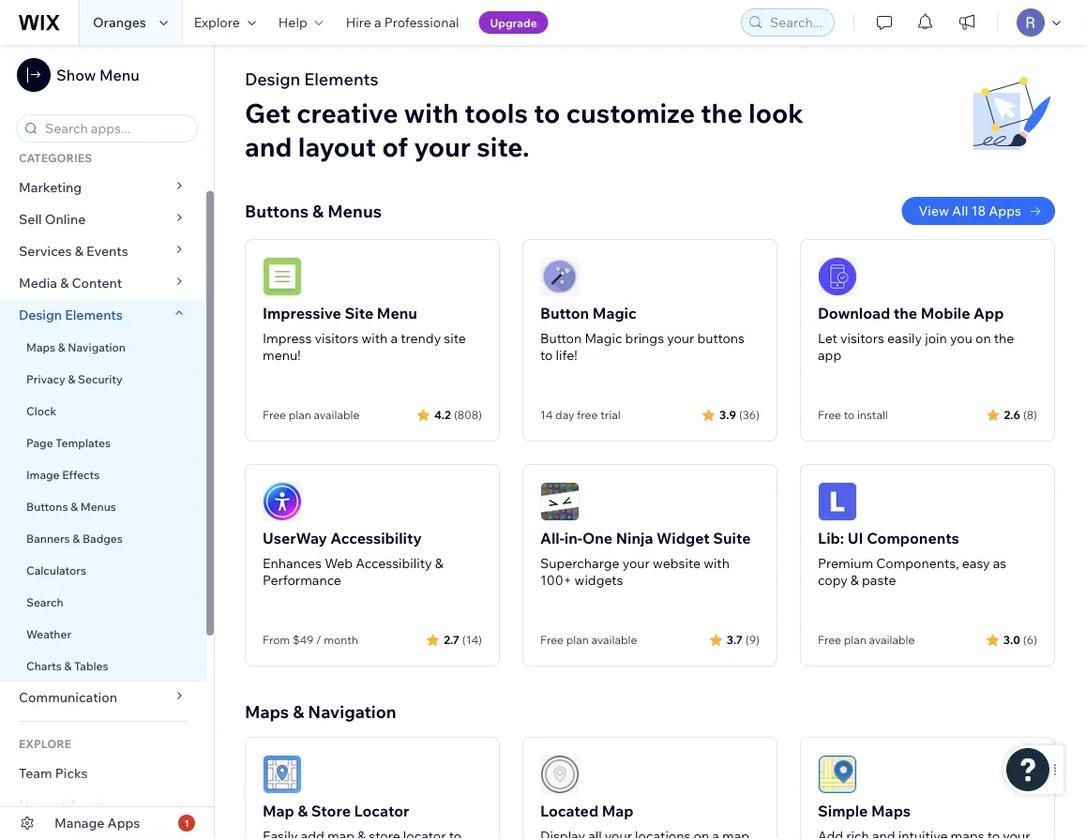 Task type: describe. For each thing, give the bounding box(es) containing it.
one
[[583, 529, 613, 548]]

available for impress
[[314, 408, 360, 422]]

plan for impress
[[289, 408, 311, 422]]

2 horizontal spatial the
[[994, 330, 1015, 347]]

services & events
[[19, 243, 128, 259]]

1 horizontal spatial buttons & menus
[[245, 200, 382, 221]]

day
[[556, 408, 575, 422]]

$49
[[293, 633, 314, 647]]

calculators link
[[0, 555, 206, 586]]

hire a professional link
[[335, 0, 471, 45]]

join
[[925, 330, 947, 347]]

3.7 (9)
[[727, 633, 760, 647]]

to inside design elements get creative with tools to customize the look and layout of your site.
[[534, 96, 561, 129]]

banners & badges link
[[0, 523, 206, 555]]

& inside userway accessibility enhances web accessibility & performance
[[435, 555, 444, 572]]

mobile
[[921, 304, 971, 323]]

3.9 (36)
[[720, 408, 760, 422]]

free for download the mobile app
[[818, 408, 842, 422]]

paste
[[862, 572, 896, 589]]

1 vertical spatial the
[[894, 304, 918, 323]]

impressive
[[263, 304, 341, 323]]

image effects
[[26, 468, 100, 482]]

show menu
[[56, 66, 139, 84]]

copy
[[818, 572, 848, 589]]

2 vertical spatial maps
[[872, 802, 911, 821]]

widgets
[[575, 572, 623, 589]]

premium
[[818, 555, 874, 572]]

manage
[[54, 815, 105, 832]]

download the mobile app let visitors easily join you on the app
[[818, 304, 1015, 364]]

design for design elements
[[19, 307, 62, 323]]

4.2
[[434, 408, 451, 422]]

2.7
[[444, 633, 460, 647]]

all
[[952, 203, 969, 219]]

components
[[867, 529, 960, 548]]

2.6
[[1004, 408, 1021, 422]]

newest
[[19, 798, 66, 814]]

free to install
[[818, 408, 888, 422]]

suite
[[713, 529, 751, 548]]

menu!
[[263, 347, 301, 364]]

explore
[[19, 737, 71, 751]]

download the mobile app logo image
[[818, 257, 858, 296]]

creative
[[297, 96, 398, 129]]

0 vertical spatial buttons
[[245, 200, 309, 221]]

impressive site menu logo image
[[263, 257, 302, 296]]

in-
[[565, 529, 583, 548]]

badges
[[82, 532, 123, 546]]

page templates link
[[0, 427, 206, 459]]

of
[[382, 130, 408, 163]]

as
[[993, 555, 1007, 572]]

site
[[444, 330, 466, 347]]

sell online
[[19, 211, 86, 228]]

lib: ui components logo image
[[818, 482, 858, 522]]

available for premium
[[869, 633, 915, 647]]

page templates
[[26, 436, 113, 450]]

menus inside 'sidebar' element
[[80, 500, 116, 514]]

all-in-one ninja widget suite logo image
[[540, 482, 580, 522]]

newest apps link
[[0, 790, 206, 822]]

impressive site menu impress visitors with a trendy site menu!
[[263, 304, 466, 364]]

communication link
[[0, 682, 206, 714]]

professional
[[384, 14, 459, 30]]

(14)
[[462, 633, 482, 647]]

menu inside show menu button
[[99, 66, 139, 84]]

image
[[26, 468, 60, 482]]

maps inside maps & navigation link
[[26, 340, 55, 354]]

brings
[[625, 330, 664, 347]]

maps & navigation link
[[0, 331, 206, 363]]

media & content
[[19, 275, 122, 291]]

visitors inside download the mobile app let visitors easily join you on the app
[[841, 330, 885, 347]]

buttons & menus link
[[0, 491, 206, 523]]

tools
[[465, 96, 528, 129]]

clock
[[26, 404, 57, 418]]

help
[[278, 14, 307, 30]]

from
[[263, 633, 290, 647]]

media & content link
[[0, 267, 206, 299]]

apps for manage apps
[[107, 815, 140, 832]]

maps & navigation inside 'sidebar' element
[[26, 340, 126, 354]]

sell
[[19, 211, 42, 228]]

userway accessibility logo image
[[263, 482, 302, 522]]

clock link
[[0, 395, 206, 427]]

menu inside impressive site menu impress visitors with a trendy site menu!
[[377, 304, 417, 323]]

show menu button
[[17, 58, 139, 92]]

3.0 (6)
[[1004, 633, 1038, 647]]

free for lib: ui components
[[818, 633, 842, 647]]

simple maps
[[818, 802, 911, 821]]

site.
[[477, 130, 530, 163]]

available for ninja
[[592, 633, 637, 647]]

button magic logo image
[[540, 257, 580, 296]]

locator
[[354, 802, 410, 821]]

effects
[[62, 468, 100, 482]]

lib: ui components premium components, easy as copy & paste
[[818, 529, 1007, 589]]

apps for newest apps
[[69, 798, 101, 814]]

userway
[[263, 529, 327, 548]]

enhances
[[263, 555, 322, 572]]

team picks link
[[0, 758, 206, 790]]

(808)
[[454, 408, 482, 422]]

0 vertical spatial accessibility
[[331, 529, 422, 548]]

team picks
[[19, 766, 88, 782]]

from $49 / month
[[263, 633, 358, 647]]

map & store locator logo image
[[263, 755, 302, 795]]



Task type: locate. For each thing, give the bounding box(es) containing it.
0 vertical spatial your
[[414, 130, 471, 163]]

0 horizontal spatial available
[[314, 408, 360, 422]]

privacy & security link
[[0, 363, 206, 395]]

14 day free trial
[[540, 408, 621, 422]]

1 horizontal spatial maps
[[245, 701, 289, 722]]

0 horizontal spatial a
[[374, 14, 381, 30]]

map down map & store locator logo
[[263, 802, 294, 821]]

1 vertical spatial navigation
[[308, 701, 397, 722]]

/
[[316, 633, 321, 647]]

2 horizontal spatial plan
[[844, 633, 867, 647]]

the inside design elements get creative with tools to customize the look and layout of your site.
[[701, 96, 743, 129]]

free plan available for ninja
[[540, 633, 637, 647]]

free left install
[[818, 408, 842, 422]]

1 horizontal spatial elements
[[304, 68, 379, 89]]

1 horizontal spatial buttons
[[245, 200, 309, 221]]

newest apps
[[19, 798, 101, 814]]

manage apps
[[54, 815, 140, 832]]

with down suite on the bottom of the page
[[704, 555, 730, 572]]

0 vertical spatial apps
[[989, 203, 1022, 219]]

with up of
[[404, 96, 459, 129]]

free plan available for premium
[[818, 633, 915, 647]]

elements inside design elements get creative with tools to customize the look and layout of your site.
[[304, 68, 379, 89]]

maps right simple
[[872, 802, 911, 821]]

available down paste
[[869, 633, 915, 647]]

menus down layout
[[328, 200, 382, 221]]

plan down "copy"
[[844, 633, 867, 647]]

free plan available down widgets
[[540, 633, 637, 647]]

0 vertical spatial elements
[[304, 68, 379, 89]]

help button
[[267, 0, 335, 45]]

weather link
[[0, 618, 206, 650]]

0 vertical spatial the
[[701, 96, 743, 129]]

all-
[[540, 529, 565, 548]]

visitors down "site"
[[315, 330, 359, 347]]

visitors down the "download"
[[841, 330, 885, 347]]

2 vertical spatial to
[[844, 408, 855, 422]]

services
[[19, 243, 72, 259]]

0 horizontal spatial the
[[701, 96, 743, 129]]

you
[[950, 330, 973, 347]]

online
[[45, 211, 86, 228]]

accessibility up web
[[331, 529, 422, 548]]

& inside lib: ui components premium components, easy as copy & paste
[[851, 572, 859, 589]]

0 horizontal spatial buttons & menus
[[26, 500, 116, 514]]

buttons
[[698, 330, 745, 347]]

free down "copy"
[[818, 633, 842, 647]]

100+
[[540, 572, 572, 589]]

free down the "menu!"
[[263, 408, 286, 422]]

located map logo image
[[540, 755, 580, 795]]

your inside all-in-one ninja widget suite supercharge your website with 100+ widgets
[[623, 555, 650, 572]]

website
[[653, 555, 701, 572]]

1 vertical spatial menu
[[377, 304, 417, 323]]

1 vertical spatial to
[[540, 347, 553, 364]]

menus up badges
[[80, 500, 116, 514]]

maps & navigation
[[26, 340, 126, 354], [245, 701, 397, 722]]

simple maps logo image
[[818, 755, 858, 795]]

1 vertical spatial apps
[[69, 798, 101, 814]]

buttons down the "and"
[[245, 200, 309, 221]]

1 horizontal spatial menus
[[328, 200, 382, 221]]

1 horizontal spatial with
[[404, 96, 459, 129]]

maps
[[26, 340, 55, 354], [245, 701, 289, 722], [872, 802, 911, 821]]

on
[[976, 330, 991, 347]]

1 vertical spatial maps & navigation
[[245, 701, 397, 722]]

elements down content
[[65, 307, 123, 323]]

with
[[404, 96, 459, 129], [362, 330, 388, 347], [704, 555, 730, 572]]

simple
[[818, 802, 868, 821]]

sidebar element
[[0, 45, 215, 840]]

2.7 (14)
[[444, 633, 482, 647]]

store
[[311, 802, 351, 821]]

0 horizontal spatial design
[[19, 307, 62, 323]]

visitors
[[315, 330, 359, 347], [841, 330, 885, 347]]

1
[[184, 818, 189, 829]]

events
[[86, 243, 128, 259]]

14
[[540, 408, 553, 422]]

your down ninja
[[623, 555, 650, 572]]

banners
[[26, 532, 70, 546]]

your right of
[[414, 130, 471, 163]]

design up get
[[245, 68, 300, 89]]

privacy & security
[[26, 372, 123, 386]]

1 horizontal spatial plan
[[566, 633, 589, 647]]

0 vertical spatial to
[[534, 96, 561, 129]]

0 vertical spatial buttons & menus
[[245, 200, 382, 221]]

navigation inside 'sidebar' element
[[68, 340, 126, 354]]

userway accessibility enhances web accessibility & performance
[[263, 529, 444, 589]]

available down impressive site menu impress visitors with a trendy site menu!
[[314, 408, 360, 422]]

1 vertical spatial with
[[362, 330, 388, 347]]

1 vertical spatial magic
[[585, 330, 622, 347]]

1 horizontal spatial a
[[391, 330, 398, 347]]

1 vertical spatial maps
[[245, 701, 289, 722]]

0 horizontal spatial navigation
[[68, 340, 126, 354]]

buttons & menus inside 'sidebar' element
[[26, 500, 116, 514]]

0 horizontal spatial with
[[362, 330, 388, 347]]

18
[[972, 203, 986, 219]]

apps right 18 on the top of page
[[989, 203, 1022, 219]]

0 horizontal spatial buttons
[[26, 500, 68, 514]]

a left trendy
[[391, 330, 398, 347]]

plan down the "menu!"
[[289, 408, 311, 422]]

show
[[56, 66, 96, 84]]

2 horizontal spatial your
[[667, 330, 695, 347]]

1 horizontal spatial your
[[623, 555, 650, 572]]

2 vertical spatial the
[[994, 330, 1015, 347]]

button down button magic logo
[[540, 304, 589, 323]]

0 vertical spatial a
[[374, 14, 381, 30]]

1 vertical spatial buttons & menus
[[26, 500, 116, 514]]

view
[[919, 203, 950, 219]]

button up life!
[[540, 330, 582, 347]]

(9)
[[746, 633, 760, 647]]

0 horizontal spatial maps
[[26, 340, 55, 354]]

with down "site"
[[362, 330, 388, 347]]

the up easily
[[894, 304, 918, 323]]

view all 18 apps link
[[902, 197, 1056, 225]]

trial
[[601, 408, 621, 422]]

menu right show
[[99, 66, 139, 84]]

2 horizontal spatial available
[[869, 633, 915, 647]]

your
[[414, 130, 471, 163], [667, 330, 695, 347], [623, 555, 650, 572]]

Search... field
[[765, 9, 828, 36]]

widget
[[657, 529, 710, 548]]

1 visitors from the left
[[315, 330, 359, 347]]

1 button from the top
[[540, 304, 589, 323]]

menu up trendy
[[377, 304, 417, 323]]

design inside design elements get creative with tools to customize the look and layout of your site.
[[245, 68, 300, 89]]

communication
[[19, 690, 120, 706]]

templates
[[56, 436, 111, 450]]

security
[[78, 372, 123, 386]]

magic left the brings
[[585, 330, 622, 347]]

your inside button magic button magic brings your buttons to life!
[[667, 330, 695, 347]]

free plan available down paste
[[818, 633, 915, 647]]

marketing
[[19, 179, 82, 196]]

design for design elements get creative with tools to customize the look and layout of your site.
[[245, 68, 300, 89]]

supercharge
[[540, 555, 620, 572]]

0 horizontal spatial apps
[[69, 798, 101, 814]]

1 horizontal spatial map
[[602, 802, 634, 821]]

0 horizontal spatial menus
[[80, 500, 116, 514]]

0 horizontal spatial menu
[[99, 66, 139, 84]]

buttons & menus up banners & badges
[[26, 500, 116, 514]]

design
[[245, 68, 300, 89], [19, 307, 62, 323]]

0 horizontal spatial maps & navigation
[[26, 340, 126, 354]]

plan for ninja
[[566, 633, 589, 647]]

a inside impressive site menu impress visitors with a trendy site menu!
[[391, 330, 398, 347]]

0 vertical spatial navigation
[[68, 340, 126, 354]]

the left look
[[701, 96, 743, 129]]

free plan available
[[263, 408, 360, 422], [540, 633, 637, 647], [818, 633, 915, 647]]

2 horizontal spatial maps
[[872, 802, 911, 821]]

0 horizontal spatial map
[[263, 802, 294, 821]]

1 vertical spatial menus
[[80, 500, 116, 514]]

2 button from the top
[[540, 330, 582, 347]]

1 horizontal spatial maps & navigation
[[245, 701, 397, 722]]

free down '100+'
[[540, 633, 564, 647]]

plan for premium
[[844, 633, 867, 647]]

1 vertical spatial buttons
[[26, 500, 68, 514]]

1 horizontal spatial apps
[[107, 815, 140, 832]]

magic
[[593, 304, 637, 323], [585, 330, 622, 347]]

0 vertical spatial menu
[[99, 66, 139, 84]]

1 map from the left
[[263, 802, 294, 821]]

design inside 'sidebar' element
[[19, 307, 62, 323]]

free
[[577, 408, 598, 422]]

lib:
[[818, 529, 845, 548]]

0 vertical spatial with
[[404, 96, 459, 129]]

marketing link
[[0, 172, 206, 204]]

accessibility right web
[[356, 555, 432, 572]]

maps & navigation down /
[[245, 701, 397, 722]]

download
[[818, 304, 891, 323]]

0 vertical spatial maps
[[26, 340, 55, 354]]

weather
[[26, 627, 71, 641]]

free for all-in-one ninja widget suite
[[540, 633, 564, 647]]

look
[[749, 96, 804, 129]]

design down media
[[19, 307, 62, 323]]

buttons up banners
[[26, 500, 68, 514]]

0 vertical spatial button
[[540, 304, 589, 323]]

2 horizontal spatial free plan available
[[818, 633, 915, 647]]

2 horizontal spatial apps
[[989, 203, 1022, 219]]

2 map from the left
[[602, 802, 634, 821]]

your right the brings
[[667, 330, 695, 347]]

with inside all-in-one ninja widget suite supercharge your website with 100+ widgets
[[704, 555, 730, 572]]

performance
[[263, 572, 341, 589]]

elements for design elements get creative with tools to customize the look and layout of your site.
[[304, 68, 379, 89]]

buttons & menus down layout
[[245, 200, 382, 221]]

ui
[[848, 529, 864, 548]]

elements for design elements
[[65, 307, 123, 323]]

free plan available down the "menu!"
[[263, 408, 360, 422]]

maps up privacy
[[26, 340, 55, 354]]

page
[[26, 436, 53, 450]]

with inside impressive site menu impress visitors with a trendy site menu!
[[362, 330, 388, 347]]

to left life!
[[540, 347, 553, 364]]

to left install
[[844, 408, 855, 422]]

button
[[540, 304, 589, 323], [540, 330, 582, 347]]

media
[[19, 275, 57, 291]]

1 vertical spatial your
[[667, 330, 695, 347]]

0 vertical spatial maps & navigation
[[26, 340, 126, 354]]

2 vertical spatial your
[[623, 555, 650, 572]]

map & store locator
[[263, 802, 410, 821]]

0 vertical spatial design
[[245, 68, 300, 89]]

0 vertical spatial menus
[[328, 200, 382, 221]]

1 horizontal spatial available
[[592, 633, 637, 647]]

design elements link
[[0, 299, 206, 331]]

1 horizontal spatial visitors
[[841, 330, 885, 347]]

map right located
[[602, 802, 634, 821]]

1 vertical spatial accessibility
[[356, 555, 432, 572]]

magic up the brings
[[593, 304, 637, 323]]

maps up map & store locator logo
[[245, 701, 289, 722]]

0 horizontal spatial free plan available
[[263, 408, 360, 422]]

free plan available for impress
[[263, 408, 360, 422]]

1 vertical spatial design
[[19, 307, 62, 323]]

and
[[245, 130, 292, 163]]

available down widgets
[[592, 633, 637, 647]]

0 vertical spatial magic
[[593, 304, 637, 323]]

0 horizontal spatial your
[[414, 130, 471, 163]]

2.6 (8)
[[1004, 408, 1038, 422]]

month
[[324, 633, 358, 647]]

1 horizontal spatial free plan available
[[540, 633, 637, 647]]

app
[[818, 347, 842, 364]]

team
[[19, 766, 52, 782]]

1 horizontal spatial navigation
[[308, 701, 397, 722]]

button magic button magic brings your buttons to life!
[[540, 304, 745, 364]]

install
[[857, 408, 888, 422]]

0 horizontal spatial elements
[[65, 307, 123, 323]]

plan down widgets
[[566, 633, 589, 647]]

elements inside 'sidebar' element
[[65, 307, 123, 323]]

located map
[[540, 802, 634, 821]]

0 horizontal spatial plan
[[289, 408, 311, 422]]

2 visitors from the left
[[841, 330, 885, 347]]

to
[[534, 96, 561, 129], [540, 347, 553, 364], [844, 408, 855, 422]]

your inside design elements get creative with tools to customize the look and layout of your site.
[[414, 130, 471, 163]]

3.7
[[727, 633, 743, 647]]

apps right manage
[[107, 815, 140, 832]]

a right the hire
[[374, 14, 381, 30]]

content
[[72, 275, 122, 291]]

free for impressive site menu
[[263, 408, 286, 422]]

1 horizontal spatial menu
[[377, 304, 417, 323]]

web
[[325, 555, 353, 572]]

1 vertical spatial elements
[[65, 307, 123, 323]]

apps
[[989, 203, 1022, 219], [69, 798, 101, 814], [107, 815, 140, 832]]

2 vertical spatial apps
[[107, 815, 140, 832]]

Search apps... field
[[39, 115, 191, 142]]

elements
[[304, 68, 379, 89], [65, 307, 123, 323]]

0 horizontal spatial visitors
[[315, 330, 359, 347]]

maps & navigation up privacy & security
[[26, 340, 126, 354]]

1 vertical spatial a
[[391, 330, 398, 347]]

tables
[[74, 659, 108, 673]]

2 vertical spatial with
[[704, 555, 730, 572]]

navigation down the month
[[308, 701, 397, 722]]

categories
[[19, 151, 92, 165]]

elements up creative
[[304, 68, 379, 89]]

the right 'on'
[[994, 330, 1015, 347]]

buttons inside 'sidebar' element
[[26, 500, 68, 514]]

visitors inside impressive site menu impress visitors with a trendy site menu!
[[315, 330, 359, 347]]

customize
[[566, 96, 695, 129]]

navigation up security
[[68, 340, 126, 354]]

1 vertical spatial button
[[540, 330, 582, 347]]

1 horizontal spatial design
[[245, 68, 300, 89]]

privacy
[[26, 372, 65, 386]]

1 horizontal spatial the
[[894, 304, 918, 323]]

&
[[312, 200, 324, 221], [75, 243, 83, 259], [60, 275, 69, 291], [58, 340, 65, 354], [68, 372, 75, 386], [71, 500, 78, 514], [73, 532, 80, 546], [435, 555, 444, 572], [851, 572, 859, 589], [64, 659, 72, 673], [293, 701, 304, 722], [298, 802, 308, 821]]

apps up manage
[[69, 798, 101, 814]]

services & events link
[[0, 236, 206, 267]]

to inside button magic button magic brings your buttons to life!
[[540, 347, 553, 364]]

with inside design elements get creative with tools to customize the look and layout of your site.
[[404, 96, 459, 129]]

2 horizontal spatial with
[[704, 555, 730, 572]]

to right tools
[[534, 96, 561, 129]]

charts
[[26, 659, 62, 673]]



Task type: vqa. For each thing, say whether or not it's contained in the screenshot.


